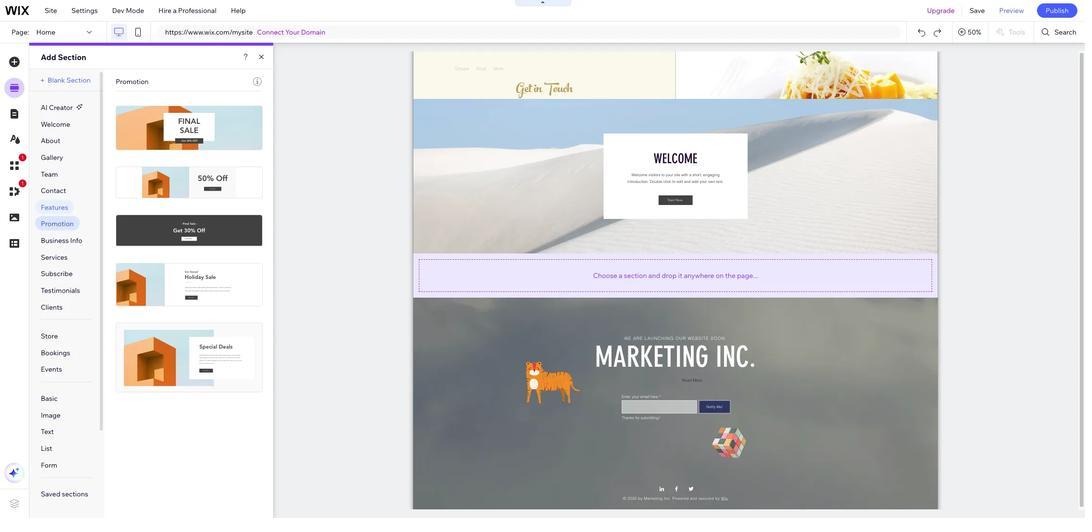 Task type: describe. For each thing, give the bounding box(es) containing it.
testimonials
[[41, 286, 80, 295]]

upgrade
[[927, 6, 955, 15]]

the
[[725, 271, 736, 280]]

50%
[[968, 28, 982, 37]]

preview
[[1000, 6, 1024, 15]]

bookings
[[41, 349, 70, 357]]

a for professional
[[173, 6, 177, 15]]

save
[[970, 6, 985, 15]]

add section
[[41, 52, 86, 62]]

domain
[[301, 28, 325, 37]]

features
[[41, 203, 68, 212]]

store
[[41, 332, 58, 341]]

50% button
[[953, 22, 988, 43]]

hire a professional
[[159, 6, 217, 15]]

events
[[41, 365, 62, 374]]

section for add section
[[58, 52, 86, 62]]

hire
[[159, 6, 172, 15]]

blank
[[48, 76, 65, 85]]

tools
[[1009, 28, 1026, 37]]

saved sections
[[41, 490, 88, 499]]

settings
[[71, 6, 98, 15]]

search
[[1055, 28, 1077, 37]]

1 1 button from the top
[[4, 154, 26, 176]]

1 for 1st "1" button from the bottom
[[21, 181, 24, 186]]

ai creator
[[41, 103, 73, 112]]

site
[[45, 6, 57, 15]]

choose
[[593, 271, 617, 280]]

choose a section and drop it anywhere on the page...
[[593, 271, 758, 280]]

text
[[41, 428, 54, 436]]

dev
[[112, 6, 124, 15]]

creator
[[49, 103, 73, 112]]

preview button
[[992, 0, 1032, 21]]

dev mode
[[112, 6, 144, 15]]

saved
[[41, 490, 60, 499]]

professional
[[178, 6, 217, 15]]

it
[[678, 271, 683, 280]]

2 1 button from the top
[[4, 180, 26, 202]]



Task type: vqa. For each thing, say whether or not it's contained in the screenshot.
PARAGRAPH within the Paragraph 1 Helvetica Light , 17px
no



Task type: locate. For each thing, give the bounding box(es) containing it.
image
[[41, 411, 61, 420]]

https://www.wix.com/mysite connect your domain
[[165, 28, 325, 37]]

2 1 from the top
[[21, 181, 24, 186]]

0 vertical spatial 1
[[21, 155, 24, 160]]

anywhere
[[684, 271, 714, 280]]

subscribe
[[41, 270, 73, 278]]

1 button left contact
[[4, 180, 26, 202]]

section up "blank section"
[[58, 52, 86, 62]]

add
[[41, 52, 56, 62]]

a left the section
[[619, 271, 623, 280]]

1 horizontal spatial a
[[619, 271, 623, 280]]

0 vertical spatial section
[[58, 52, 86, 62]]

1 vertical spatial section
[[67, 76, 91, 85]]

welcome
[[41, 120, 70, 129]]

business info
[[41, 236, 82, 245]]

about
[[41, 137, 60, 145]]

mode
[[126, 6, 144, 15]]

a for section
[[619, 271, 623, 280]]

section
[[624, 271, 647, 280]]

your
[[286, 28, 300, 37]]

a
[[173, 6, 177, 15], [619, 271, 623, 280]]

clients
[[41, 303, 63, 311]]

1 vertical spatial a
[[619, 271, 623, 280]]

services
[[41, 253, 68, 262]]

home
[[36, 28, 55, 37]]

section right blank
[[67, 76, 91, 85]]

1 vertical spatial 1
[[21, 181, 24, 186]]

publish button
[[1037, 3, 1078, 18]]

1 for first "1" button
[[21, 155, 24, 160]]

and
[[649, 271, 660, 280]]

blank section
[[48, 76, 91, 85]]

team
[[41, 170, 58, 178]]

ai
[[41, 103, 48, 112]]

1 button left team
[[4, 154, 26, 176]]

a right hire
[[173, 6, 177, 15]]

help
[[231, 6, 246, 15]]

https://www.wix.com/mysite
[[165, 28, 253, 37]]

1 vertical spatial promotion
[[41, 220, 74, 228]]

contact
[[41, 186, 66, 195]]

1 1 from the top
[[21, 155, 24, 160]]

0 vertical spatial promotion
[[116, 77, 149, 86]]

basic
[[41, 394, 58, 403]]

1 horizontal spatial promotion
[[116, 77, 149, 86]]

connect
[[257, 28, 284, 37]]

section for blank section
[[67, 76, 91, 85]]

form
[[41, 461, 57, 469]]

search button
[[1035, 22, 1085, 43]]

0 vertical spatial 1 button
[[4, 154, 26, 176]]

gallery
[[41, 153, 63, 162]]

business
[[41, 236, 69, 245]]

page...
[[737, 271, 758, 280]]

on
[[716, 271, 724, 280]]

1 button
[[4, 154, 26, 176], [4, 180, 26, 202]]

0 vertical spatial a
[[173, 6, 177, 15]]

1 vertical spatial 1 button
[[4, 180, 26, 202]]

info
[[70, 236, 82, 245]]

list
[[41, 444, 52, 453]]

drop
[[662, 271, 677, 280]]

sections
[[62, 490, 88, 499]]

section
[[58, 52, 86, 62], [67, 76, 91, 85]]

0 horizontal spatial a
[[173, 6, 177, 15]]

promotion
[[116, 77, 149, 86], [41, 220, 74, 228]]

save button
[[963, 0, 992, 21]]

tools button
[[989, 22, 1034, 43]]

publish
[[1046, 6, 1069, 15]]

0 horizontal spatial promotion
[[41, 220, 74, 228]]

1
[[21, 155, 24, 160], [21, 181, 24, 186]]



